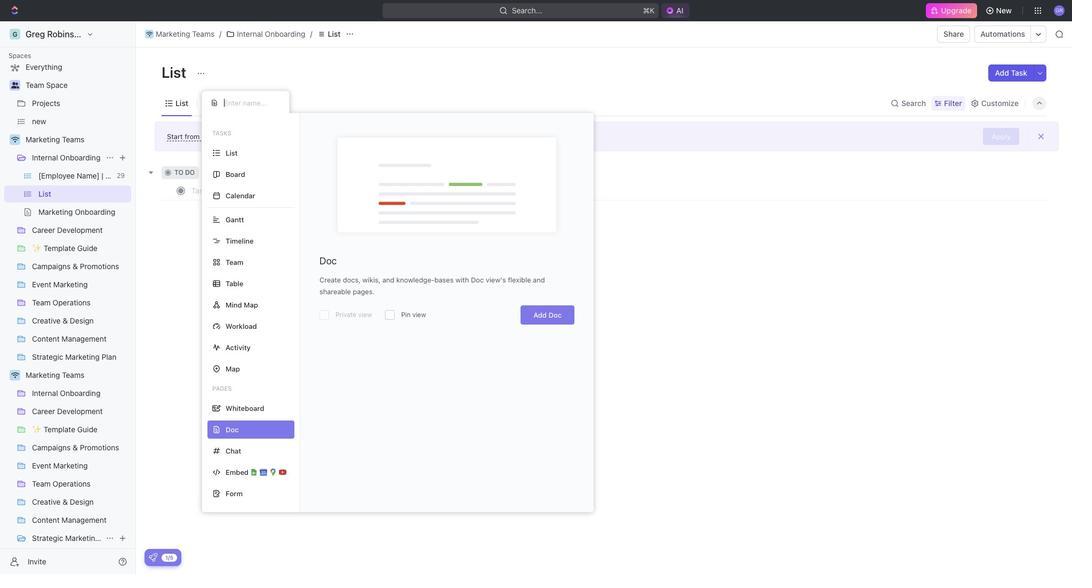 Task type: vqa. For each thing, say whether or not it's contained in the screenshot.
the left view
yes



Task type: locate. For each thing, give the bounding box(es) containing it.
view button
[[202, 91, 236, 116]]

strategic marketing plan
[[32, 534, 116, 543]]

start from scratch or inherit:
[[167, 132, 259, 141]]

space
[[46, 81, 68, 90]]

board
[[226, 170, 245, 178]]

and right wikis,
[[382, 276, 395, 284]]

onboarding
[[265, 29, 305, 38], [60, 153, 100, 162]]

map
[[244, 301, 258, 309], [226, 365, 240, 373]]

add inside button
[[995, 68, 1009, 77]]

and
[[382, 276, 395, 284], [533, 276, 545, 284]]

0 horizontal spatial add
[[534, 311, 547, 320]]

0 vertical spatial doc
[[320, 256, 337, 267]]

1 vertical spatial internal onboarding
[[32, 153, 100, 162]]

and right the flexible
[[533, 276, 545, 284]]

add for add doc
[[534, 311, 547, 320]]

list link
[[315, 28, 343, 41], [173, 96, 188, 111]]

wifi image
[[146, 31, 153, 37]]

0 vertical spatial marketing teams
[[156, 29, 215, 38]]

form
[[226, 489, 243, 498]]

strategic
[[32, 534, 63, 543]]

1 vertical spatial list link
[[173, 96, 188, 111]]

marketing teams
[[156, 29, 215, 38], [26, 135, 84, 144], [26, 371, 84, 380]]

new button
[[981, 2, 1018, 19]]

marketing teams link for 2nd wifi image from the top of the tree containing team space
[[26, 367, 129, 384]]

tree
[[4, 59, 131, 575]]

scratch
[[202, 132, 226, 141]]

add doc
[[534, 311, 562, 320]]

1 vertical spatial internal
[[32, 153, 58, 162]]

1 vertical spatial add
[[534, 311, 547, 320]]

doc inside create docs, wikis, and knowledge-bases with doc view's flexible and shareable pages.
[[471, 276, 484, 284]]

1 horizontal spatial onboarding
[[265, 29, 305, 38]]

map right mind
[[244, 301, 258, 309]]

tasks
[[212, 130, 231, 137]]

view
[[358, 311, 372, 319], [412, 311, 426, 319]]

mind map
[[226, 301, 258, 309]]

1 horizontal spatial and
[[533, 276, 545, 284]]

view for private view
[[358, 311, 372, 319]]

internal onboarding link
[[224, 28, 308, 41], [32, 149, 101, 166]]

1 horizontal spatial team
[[226, 258, 243, 266]]

2 view from the left
[[412, 311, 426, 319]]

0 horizontal spatial internal
[[32, 153, 58, 162]]

with
[[456, 276, 469, 284]]

0 horizontal spatial internal onboarding link
[[32, 149, 101, 166]]

whiteboard
[[226, 404, 264, 413]]

pin
[[401, 311, 411, 319]]

view right pin at the left bottom of page
[[412, 311, 426, 319]]

1 horizontal spatial map
[[244, 301, 258, 309]]

1 horizontal spatial internal onboarding
[[237, 29, 305, 38]]

0 vertical spatial add
[[995, 68, 1009, 77]]

2 vertical spatial teams
[[62, 371, 84, 380]]

customize button
[[968, 96, 1022, 111]]

onboarding checklist button element
[[149, 554, 157, 562]]

share button
[[937, 26, 971, 43]]

Task Name text field
[[192, 182, 503, 199]]

1 vertical spatial marketing teams
[[26, 135, 84, 144]]

0 vertical spatial internal
[[237, 29, 263, 38]]

or
[[228, 132, 234, 141]]

0 vertical spatial wifi image
[[11, 137, 19, 143]]

from
[[185, 132, 200, 141]]

Enter name... field
[[223, 98, 281, 108]]

marketing
[[156, 29, 190, 38], [26, 135, 60, 144], [26, 371, 60, 380], [65, 534, 100, 543]]

1 horizontal spatial doc
[[471, 276, 484, 284]]

1 horizontal spatial add
[[995, 68, 1009, 77]]

doc
[[320, 256, 337, 267], [471, 276, 484, 284], [549, 311, 562, 320]]

0 horizontal spatial doc
[[320, 256, 337, 267]]

2 wifi image from the top
[[11, 372, 19, 379]]

pin view
[[401, 311, 426, 319]]

view right private
[[358, 311, 372, 319]]

internal
[[237, 29, 263, 38], [32, 153, 58, 162]]

1 vertical spatial doc
[[471, 276, 484, 284]]

0 vertical spatial team
[[26, 81, 44, 90]]

view for pin view
[[412, 311, 426, 319]]

2 vertical spatial marketing teams
[[26, 371, 84, 380]]

upgrade
[[941, 6, 972, 15]]

0 horizontal spatial list link
[[173, 96, 188, 111]]

1 view from the left
[[358, 311, 372, 319]]

team up table
[[226, 258, 243, 266]]

1 vertical spatial teams
[[62, 135, 84, 144]]

1 horizontal spatial internal onboarding link
[[224, 28, 308, 41]]

customize
[[982, 98, 1019, 107]]

calendar
[[226, 191, 255, 200]]

0 horizontal spatial /
[[219, 29, 222, 38]]

task
[[1011, 68, 1027, 77]]

0 horizontal spatial team
[[26, 81, 44, 90]]

teams
[[192, 29, 215, 38], [62, 135, 84, 144], [62, 371, 84, 380]]

wifi image
[[11, 137, 19, 143], [11, 372, 19, 379]]

marketing teams link
[[142, 28, 217, 41], [26, 131, 129, 148], [26, 367, 129, 384]]

2 vertical spatial marketing teams link
[[26, 367, 129, 384]]

automations
[[981, 29, 1025, 38]]

search...
[[512, 6, 542, 15]]

0 horizontal spatial onboarding
[[60, 153, 100, 162]]

embed
[[226, 468, 249, 477]]

team for team
[[226, 258, 243, 266]]

knowledge-
[[396, 276, 435, 284]]

1 horizontal spatial /
[[310, 29, 312, 38]]

1 vertical spatial wifi image
[[11, 372, 19, 379]]

0 horizontal spatial map
[[226, 365, 240, 373]]

team right 'user group' icon
[[26, 81, 44, 90]]

bases
[[435, 276, 454, 284]]

new
[[996, 6, 1012, 15]]

add
[[995, 68, 1009, 77], [534, 311, 547, 320]]

0 vertical spatial map
[[244, 301, 258, 309]]

team inside tree
[[26, 81, 44, 90]]

inherit:
[[236, 132, 259, 141]]

strategic marketing plan link
[[32, 530, 116, 547]]

start
[[167, 132, 183, 141]]

team
[[26, 81, 44, 90], [226, 258, 243, 266]]

1 horizontal spatial internal
[[237, 29, 263, 38]]

1 vertical spatial onboarding
[[60, 153, 100, 162]]

gantt
[[226, 215, 244, 224]]

0 horizontal spatial internal onboarding
[[32, 153, 100, 162]]

1 vertical spatial team
[[226, 258, 243, 266]]

private view
[[336, 311, 372, 319]]

add task button
[[989, 65, 1034, 82]]

tree containing team space
[[4, 59, 131, 575]]

0 vertical spatial list link
[[315, 28, 343, 41]]

search button
[[888, 96, 929, 111]]

wikis,
[[363, 276, 381, 284]]

⌘k
[[643, 6, 655, 15]]

team space
[[26, 81, 68, 90]]

list
[[328, 29, 341, 38], [162, 63, 190, 81], [176, 98, 188, 107], [226, 149, 238, 157]]

1 vertical spatial internal onboarding link
[[32, 149, 101, 166]]

teams for marketing teams link associated with second wifi image from the bottom
[[62, 135, 84, 144]]

map down activity
[[226, 365, 240, 373]]

2 vertical spatial doc
[[549, 311, 562, 320]]

internal onboarding
[[237, 29, 305, 38], [32, 153, 100, 162]]

1 and from the left
[[382, 276, 395, 284]]

team space link
[[26, 77, 129, 94]]

0 horizontal spatial and
[[382, 276, 395, 284]]

add task
[[995, 68, 1027, 77]]

1 horizontal spatial view
[[412, 311, 426, 319]]

internal inside tree
[[32, 153, 58, 162]]

0 vertical spatial internal onboarding
[[237, 29, 305, 38]]

1 vertical spatial marketing teams link
[[26, 131, 129, 148]]

upgrade link
[[926, 3, 977, 18]]

1 wifi image from the top
[[11, 137, 19, 143]]

/
[[219, 29, 222, 38], [310, 29, 312, 38]]

0 horizontal spatial view
[[358, 311, 372, 319]]



Task type: describe. For each thing, give the bounding box(es) containing it.
view's
[[486, 276, 506, 284]]

mind
[[226, 301, 242, 309]]

invite
[[28, 557, 46, 566]]

shareable
[[320, 288, 351, 296]]

marketing teams for 2nd wifi image from the top of the tree containing team space
[[26, 371, 84, 380]]

spaces
[[9, 52, 31, 60]]

1 vertical spatial map
[[226, 365, 240, 373]]

pages.
[[353, 288, 375, 296]]

pages
[[212, 385, 232, 392]]

do
[[185, 169, 195, 177]]

view button
[[202, 96, 236, 111]]

create docs, wikis, and knowledge-bases with doc view's flexible and shareable pages.
[[320, 276, 545, 296]]

marketing teams link for second wifi image from the bottom
[[26, 131, 129, 148]]

automations button
[[975, 26, 1031, 42]]

plan
[[102, 534, 116, 543]]

flexible
[[508, 276, 531, 284]]

create
[[320, 276, 341, 284]]

share
[[944, 29, 964, 38]]

search
[[902, 98, 926, 107]]

to do
[[174, 169, 195, 177]]

1/5
[[165, 555, 173, 561]]

view
[[216, 98, 233, 107]]

start from scratch link
[[167, 132, 226, 141]]

add for add task
[[995, 68, 1009, 77]]

1 horizontal spatial list link
[[315, 28, 343, 41]]

2 and from the left
[[533, 276, 545, 284]]

to
[[174, 169, 183, 177]]

1 / from the left
[[219, 29, 222, 38]]

private
[[336, 311, 356, 319]]

docs,
[[343, 276, 361, 284]]

0 vertical spatial teams
[[192, 29, 215, 38]]

activity
[[226, 343, 251, 352]]

0 vertical spatial marketing teams link
[[142, 28, 217, 41]]

2 horizontal spatial doc
[[549, 311, 562, 320]]

0 vertical spatial internal onboarding link
[[224, 28, 308, 41]]

tree inside sidebar navigation
[[4, 59, 131, 575]]

marketing teams for second wifi image from the bottom
[[26, 135, 84, 144]]

0 vertical spatial onboarding
[[265, 29, 305, 38]]

onboarding checklist button image
[[149, 554, 157, 562]]

onboarding inside tree
[[60, 153, 100, 162]]

2 / from the left
[[310, 29, 312, 38]]

internal onboarding inside tree
[[32, 153, 100, 162]]

chat
[[226, 447, 241, 455]]

team for team space
[[26, 81, 44, 90]]

user group image
[[11, 82, 19, 89]]

sidebar navigation
[[0, 21, 136, 575]]

teams for marketing teams link for 2nd wifi image from the top of the tree containing team space
[[62, 371, 84, 380]]

timeline
[[226, 237, 254, 245]]

workload
[[226, 322, 257, 330]]

table
[[226, 279, 243, 288]]



